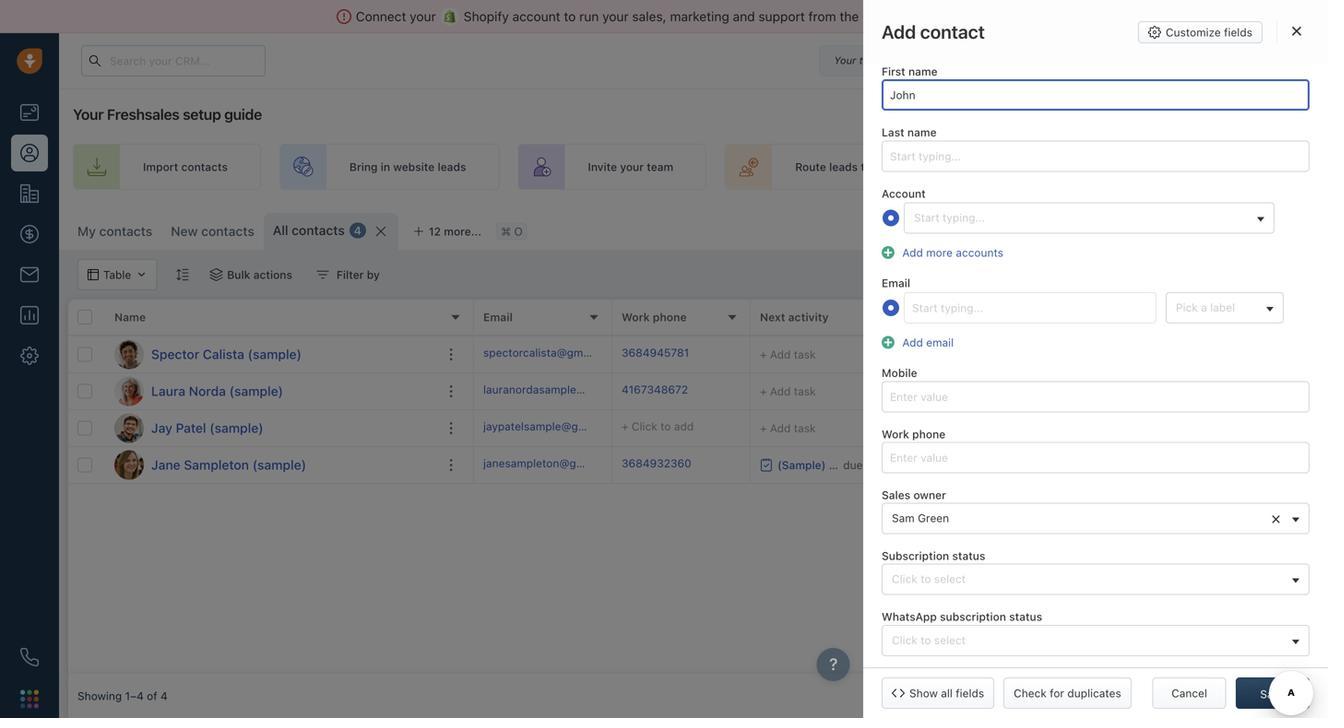 Task type: describe. For each thing, give the bounding box(es) containing it.
container_wx8msf4aqz5i3rn1 image for bulk
[[210, 269, 223, 281]]

green
[[918, 512, 950, 525]]

whatsapp subscription status
[[882, 611, 1043, 624]]

typing...
[[943, 211, 986, 224]]

3684932360
[[622, 457, 692, 470]]

email inside grid
[[484, 311, 513, 324]]

pick a label
[[1176, 301, 1236, 314]]

subscription status
[[882, 550, 986, 563]]

label
[[1211, 301, 1236, 314]]

task for 54
[[794, 348, 816, 361]]

from
[[809, 9, 837, 24]]

spector calista (sample)
[[151, 347, 302, 362]]

work phone inside 'add contact' dialog
[[882, 428, 946, 441]]

sales owner inside 'add contact' dialog
[[882, 489, 947, 502]]

show all fields
[[910, 687, 985, 700]]

press space to select this row. row containing 46
[[474, 448, 1329, 484]]

jay
[[151, 421, 172, 436]]

customize fields button
[[1139, 21, 1263, 43]]

send email image
[[1156, 55, 1169, 67]]

2 vertical spatial container_wx8msf4aqz5i3rn1 image
[[760, 459, 773, 472]]

laura norda (sample)
[[151, 384, 283, 399]]

all contacts 4
[[273, 223, 362, 238]]

shopify account to run your sales, marketing and support from the crm.
[[464, 9, 895, 24]]

close image
[[1293, 26, 1302, 36]]

last name
[[882, 126, 937, 139]]

laura
[[151, 384, 186, 399]]

bring
[[350, 160, 378, 173]]

show all fields button
[[882, 678, 995, 710]]

for
[[1050, 687, 1065, 700]]

s image
[[114, 340, 144, 370]]

spectorcalista@gmail.com link
[[484, 345, 621, 365]]

filter
[[337, 269, 364, 281]]

setup
[[183, 106, 221, 123]]

filter by button
[[304, 259, 392, 291]]

phone inside grid
[[653, 311, 687, 324]]

add contact
[[1245, 222, 1310, 235]]

subscription
[[882, 550, 950, 563]]

import contacts for import contacts button
[[1086, 222, 1171, 235]]

pick a label button
[[1166, 292, 1284, 324]]

1 cell from the left
[[1028, 337, 1166, 373]]

12 more...
[[429, 225, 482, 238]]

container_wx8msf4aqz5i3rn1 image for customize
[[936, 222, 949, 235]]

add email
[[903, 336, 954, 349]]

your for your freshsales setup guide
[[73, 106, 104, 123]]

start typing...
[[914, 211, 986, 224]]

Search your CRM... text field
[[81, 45, 266, 77]]

email
[[927, 336, 954, 349]]

website
[[393, 160, 435, 173]]

what's new image
[[1197, 54, 1210, 66]]

start typing... button
[[904, 203, 1275, 234]]

support
[[759, 9, 805, 24]]

l image
[[114, 377, 144, 406]]

add contact button
[[1220, 213, 1319, 245]]

o
[[514, 225, 523, 238]]

select for subscription
[[935, 634, 966, 647]]

my contacts
[[78, 224, 152, 239]]

click for subscription
[[892, 573, 918, 586]]

start
[[914, 211, 940, 224]]

×
[[1272, 509, 1282, 528]]

sales
[[1089, 160, 1116, 173]]

import contacts group
[[1061, 213, 1211, 245]]

ends
[[881, 54, 905, 66]]

fields inside show all fields button
[[956, 687, 985, 700]]

54
[[899, 346, 917, 363]]

+ add task for 54
[[760, 348, 816, 361]]

cancel
[[1172, 687, 1208, 700]]

sales inside grid
[[1176, 311, 1205, 324]]

save
[[1261, 688, 1286, 701]]

spectorcalista@gmail.com 3684945781
[[484, 346, 689, 359]]

route leads to your team
[[796, 160, 928, 173]]

row group containing 54
[[474, 337, 1329, 484]]

bring in website leads link
[[280, 144, 500, 190]]

your up the account
[[875, 160, 899, 173]]

1 team from the left
[[647, 160, 674, 173]]

press space to select this row. row containing 54
[[474, 337, 1329, 374]]

press space to select this row. row containing laura norda (sample)
[[68, 374, 474, 411]]

press space to select this row. row containing spector calista (sample)
[[68, 337, 474, 374]]

j image
[[114, 414, 144, 443]]

add email button
[[882, 334, 960, 352]]

1 horizontal spatial status
[[1010, 611, 1043, 624]]

1 vertical spatial in
[[381, 160, 390, 173]]

container_wx8msf4aqz5i3rn1 image
[[316, 269, 329, 281]]

press space to select this row. row containing jane sampleton (sample)
[[68, 448, 474, 484]]

(sample) for jay patel (sample)
[[210, 421, 264, 436]]

explore
[[990, 54, 1030, 67]]

route
[[796, 160, 827, 173]]

explore plans link
[[980, 49, 1072, 72]]

contacts right all
[[292, 223, 345, 238]]

bulk
[[227, 269, 250, 281]]

add more accounts
[[903, 246, 1004, 259]]

add contact dialog
[[864, 0, 1329, 719]]

task for 18
[[794, 422, 816, 435]]

last
[[882, 126, 905, 139]]

+ for 54
[[760, 348, 767, 361]]

lauranordasample@gmail.com link
[[484, 382, 640, 402]]

janesampleton@gmail.com link
[[484, 456, 623, 475]]

+ add task for 18
[[760, 422, 816, 435]]

freshworks switcher image
[[20, 690, 39, 709]]

lauranordasample@gmail.com
[[484, 383, 640, 396]]

janesampleton@gmail.com 3684932360
[[484, 457, 692, 470]]

your right connect
[[410, 9, 436, 24]]

1 vertical spatial 4
[[161, 690, 168, 703]]

click for whatsapp
[[892, 634, 918, 647]]

⌘ o
[[501, 225, 523, 238]]

task for 37
[[794, 385, 816, 398]]

jaypatelsample@gmail.com
[[484, 420, 625, 433]]

create sales sequence link
[[980, 144, 1204, 190]]

sequence
[[1119, 160, 1171, 173]]

click to select for subscription
[[892, 573, 966, 586]]

j image
[[114, 451, 144, 480]]

add inside button
[[903, 336, 923, 349]]

jane
[[151, 458, 180, 473]]

press space to select this row. row containing jay patel (sample)
[[68, 411, 474, 448]]

your for your trial ends in 21 days
[[834, 54, 857, 66]]

your right invite
[[620, 160, 644, 173]]

+ for 37
[[760, 385, 767, 398]]

add contact
[[882, 21, 985, 42]]

work phone inside grid
[[622, 311, 687, 324]]

invite
[[588, 160, 617, 173]]

name for last name
[[908, 126, 937, 139]]

import contacts link
[[73, 144, 261, 190]]

calista
[[203, 347, 244, 362]]

First name text field
[[882, 79, 1310, 111]]

new contacts
[[171, 224, 254, 239]]

check
[[1014, 687, 1047, 700]]

days
[[933, 54, 955, 66]]

pick
[[1176, 301, 1198, 314]]

name
[[114, 311, 146, 324]]

showing
[[78, 690, 122, 703]]

3684932360 link
[[622, 456, 692, 475]]

add more accounts link
[[898, 246, 1004, 259]]

table
[[1013, 222, 1040, 235]]

add
[[882, 21, 916, 42]]

12 more... button
[[403, 219, 492, 245]]



Task type: locate. For each thing, give the bounding box(es) containing it.
your freshsales setup guide
[[73, 106, 262, 123]]

spector calista (sample) link
[[151, 346, 302, 364]]

create sales sequence
[[1050, 160, 1171, 173]]

up
[[1314, 160, 1327, 173]]

click to select for whatsapp
[[892, 634, 966, 647]]

1 vertical spatial + add task
[[760, 385, 816, 398]]

add more accounts button
[[882, 244, 1009, 262]]

0 horizontal spatial your
[[73, 106, 104, 123]]

import down sales at the top right of page
[[1086, 222, 1121, 235]]

0 vertical spatial in
[[908, 54, 916, 66]]

import contacts for import contacts link
[[143, 160, 228, 173]]

your
[[410, 9, 436, 24], [603, 9, 629, 24], [620, 160, 644, 173], [875, 160, 899, 173]]

customize inside 'add contact' dialog
[[1166, 26, 1221, 39]]

2 + add task from the top
[[760, 385, 816, 398]]

contacts inside import contacts button
[[1124, 222, 1171, 235]]

explore plans
[[990, 54, 1062, 67]]

work phone up 46
[[882, 428, 946, 441]]

name right last
[[908, 126, 937, 139]]

1 horizontal spatial 4
[[354, 224, 362, 237]]

1 horizontal spatial import contacts
[[1086, 222, 1171, 235]]

customize up what's new icon
[[1166, 26, 1221, 39]]

my contacts button
[[68, 213, 162, 250], [78, 224, 152, 239]]

1 vertical spatial work
[[882, 428, 910, 441]]

whatsapp
[[882, 611, 937, 624]]

customize up accounts
[[953, 222, 1010, 235]]

0 horizontal spatial team
[[647, 160, 674, 173]]

customize for customize table
[[953, 222, 1010, 235]]

4 right of
[[161, 690, 168, 703]]

1 leads from the left
[[438, 160, 466, 173]]

0 vertical spatial container_wx8msf4aqz5i3rn1 image
[[936, 222, 949, 235]]

connect
[[356, 9, 406, 24]]

connect your
[[356, 9, 436, 24]]

2 select from the top
[[935, 634, 966, 647]]

0 vertical spatial work
[[622, 311, 650, 324]]

work up 46
[[882, 428, 910, 441]]

set up 
[[1293, 160, 1329, 173]]

0 vertical spatial import contacts
[[143, 160, 228, 173]]

0 horizontal spatial owner
[[914, 489, 947, 502]]

click inside grid
[[632, 420, 658, 433]]

import contacts down setup
[[143, 160, 228, 173]]

0 horizontal spatial container_wx8msf4aqz5i3rn1 image
[[210, 269, 223, 281]]

accounts
[[956, 246, 1004, 259]]

container_wx8msf4aqz5i3rn1 image inside customize table button
[[936, 222, 949, 235]]

name for first name
[[909, 65, 938, 78]]

1 vertical spatial fields
[[956, 687, 985, 700]]

fields left close icon
[[1225, 26, 1253, 39]]

1 vertical spatial task
[[794, 385, 816, 398]]

1 vertical spatial sales owner
[[882, 489, 947, 502]]

click to select button
[[882, 564, 1310, 596], [882, 625, 1310, 657]]

import for import contacts button
[[1086, 222, 1121, 235]]

grid
[[68, 300, 1329, 675]]

contacts down sequence
[[1124, 222, 1171, 235]]

0 vertical spatial name
[[909, 65, 938, 78]]

(sample) for laura norda (sample)
[[229, 384, 283, 399]]

2 cell from the left
[[1166, 337, 1305, 373]]

sam
[[892, 512, 915, 525]]

click down whatsapp
[[892, 634, 918, 647]]

jane sampleton (sample) link
[[151, 456, 306, 475]]

cell
[[1028, 337, 1166, 373], [1166, 337, 1305, 373], [1305, 337, 1329, 373]]

press space to select this row. row
[[68, 337, 474, 374], [474, 337, 1329, 374], [68, 374, 474, 411], [474, 374, 1329, 411], [68, 411, 474, 448], [474, 411, 1329, 448], [68, 448, 474, 484], [474, 448, 1329, 484]]

owner inside grid
[[1208, 311, 1241, 324]]

0 vertical spatial status
[[953, 550, 986, 563]]

work phone up the 3684945781
[[622, 311, 687, 324]]

(sample) right sampleton
[[252, 458, 306, 473]]

phone up 46
[[913, 428, 946, 441]]

1 vertical spatial click to select
[[892, 634, 966, 647]]

1 horizontal spatial import
[[1086, 222, 1121, 235]]

1 horizontal spatial email
[[882, 277, 911, 290]]

1 horizontal spatial in
[[908, 54, 916, 66]]

duplicates
[[1068, 687, 1122, 700]]

0 horizontal spatial email
[[484, 311, 513, 324]]

fields right all
[[956, 687, 985, 700]]

contacts down setup
[[181, 160, 228, 173]]

select down subscription status
[[935, 573, 966, 586]]

1 select from the top
[[935, 573, 966, 586]]

click to select
[[892, 573, 966, 586], [892, 634, 966, 647]]

in right "bring" at the top left of page
[[381, 160, 390, 173]]

1 click to select button from the top
[[882, 564, 1310, 596]]

subscription
[[940, 611, 1007, 624]]

1 vertical spatial click to select button
[[882, 625, 1310, 657]]

0 horizontal spatial phone
[[653, 311, 687, 324]]

work phone
[[622, 311, 687, 324], [882, 428, 946, 441]]

click to select button for subscription status
[[882, 564, 1310, 596]]

more
[[927, 246, 953, 259]]

2 row group from the left
[[474, 337, 1329, 484]]

customize for customize fields
[[1166, 26, 1221, 39]]

phone up the 3684945781
[[653, 311, 687, 324]]

to inside row
[[661, 420, 671, 433]]

showing 1–4 of 4
[[78, 690, 168, 703]]

next activity
[[760, 311, 829, 324]]

2 team from the left
[[902, 160, 928, 173]]

0 vertical spatial click to select button
[[882, 564, 1310, 596]]

container_wx8msf4aqz5i3rn1 image
[[936, 222, 949, 235], [210, 269, 223, 281], [760, 459, 773, 472]]

0 vertical spatial sales
[[1176, 311, 1205, 324]]

2 leads from the left
[[830, 160, 858, 173]]

leads right route
[[830, 160, 858, 173]]

set up link
[[1223, 144, 1329, 190]]

+ add task
[[760, 348, 816, 361], [760, 385, 816, 398], [760, 422, 816, 435]]

work up the 3684945781
[[622, 311, 650, 324]]

leads inside bring in website leads link
[[438, 160, 466, 173]]

in left '21'
[[908, 54, 916, 66]]

Start typing... email field
[[904, 292, 1157, 324]]

1 horizontal spatial sales owner
[[1176, 311, 1241, 324]]

cancel button
[[1153, 678, 1227, 710]]

next
[[760, 311, 786, 324]]

click to select down subscription status
[[892, 573, 966, 586]]

set
[[1293, 160, 1311, 173]]

0 vertical spatial owner
[[1208, 311, 1241, 324]]

1 horizontal spatial fields
[[1225, 26, 1253, 39]]

1 vertical spatial select
[[935, 634, 966, 647]]

0 vertical spatial sales owner
[[1176, 311, 1241, 324]]

0 vertical spatial email
[[882, 277, 911, 290]]

0 horizontal spatial import
[[143, 160, 178, 173]]

0 vertical spatial your
[[834, 54, 857, 66]]

import contacts inside import contacts link
[[143, 160, 228, 173]]

+ for 18
[[760, 422, 767, 435]]

row group containing spector calista (sample)
[[68, 337, 474, 484]]

grid containing 54
[[68, 300, 1329, 675]]

phone image
[[20, 649, 39, 667]]

owner right a
[[1208, 311, 1241, 324]]

name right first
[[909, 65, 938, 78]]

2 horizontal spatial container_wx8msf4aqz5i3rn1 image
[[936, 222, 949, 235]]

(sample) up jane sampleton (sample)
[[210, 421, 264, 436]]

sales owner inside grid
[[1176, 311, 1241, 324]]

1 vertical spatial import contacts
[[1086, 222, 1171, 235]]

click down 4167348672 link
[[632, 420, 658, 433]]

1 vertical spatial email
[[484, 311, 513, 324]]

press space to select this row. row containing 18
[[474, 411, 1329, 448]]

3684945781 link
[[622, 345, 689, 365]]

21
[[919, 54, 930, 66]]

1 horizontal spatial work
[[882, 428, 910, 441]]

all
[[941, 687, 953, 700]]

first
[[882, 65, 906, 78]]

contacts inside import contacts link
[[181, 160, 228, 173]]

email up spectorcalista@gmail.com
[[484, 311, 513, 324]]

1 vertical spatial your
[[73, 106, 104, 123]]

1 vertical spatial name
[[908, 126, 937, 139]]

actions
[[253, 269, 292, 281]]

bulk actions
[[227, 269, 292, 281]]

contacts right new
[[201, 224, 254, 239]]

import for import contacts link
[[143, 160, 178, 173]]

filter by
[[337, 269, 380, 281]]

import contacts inside import contacts button
[[1086, 222, 1171, 235]]

sales inside 'add contact' dialog
[[882, 489, 911, 502]]

row group
[[68, 337, 474, 484], [474, 337, 1329, 484]]

0 vertical spatial click to select
[[892, 573, 966, 586]]

import inside button
[[1086, 222, 1121, 235]]

guide
[[224, 106, 262, 123]]

(sample) for spector calista (sample)
[[248, 347, 302, 362]]

sampleton
[[184, 458, 249, 473]]

contacts right my
[[99, 224, 152, 239]]

email inside 'add contact' dialog
[[882, 277, 911, 290]]

0 horizontal spatial in
[[381, 160, 390, 173]]

3 cell from the left
[[1305, 337, 1329, 373]]

all
[[273, 223, 288, 238]]

account
[[513, 9, 561, 24]]

(sample) inside "link"
[[229, 384, 283, 399]]

1 vertical spatial container_wx8msf4aqz5i3rn1 image
[[210, 269, 223, 281]]

0 horizontal spatial fields
[[956, 687, 985, 700]]

1 horizontal spatial customize
[[1166, 26, 1221, 39]]

your left 'freshsales'
[[73, 106, 104, 123]]

0 vertical spatial customize
[[1166, 26, 1221, 39]]

4 up filter by
[[354, 224, 362, 237]]

1 vertical spatial sales
[[882, 489, 911, 502]]

Work phone text field
[[882, 442, 1310, 474]]

0 horizontal spatial import contacts
[[143, 160, 228, 173]]

click down subscription
[[892, 573, 918, 586]]

3 task from the top
[[794, 422, 816, 435]]

4 inside all contacts 4
[[354, 224, 362, 237]]

first name
[[882, 65, 938, 78]]

0 vertical spatial fields
[[1225, 26, 1253, 39]]

owner
[[1208, 311, 1241, 324], [914, 489, 947, 502]]

owner up green at the right bottom
[[914, 489, 947, 502]]

click to select button for whatsapp subscription status
[[882, 625, 1310, 657]]

import
[[143, 160, 178, 173], [1086, 222, 1121, 235]]

1 vertical spatial phone
[[913, 428, 946, 441]]

2 click to select from the top
[[892, 634, 966, 647]]

jaypatelsample@gmail.com link
[[484, 419, 625, 438]]

the
[[840, 9, 859, 24]]

fields inside customize fields button
[[1225, 26, 1253, 39]]

3 + add task from the top
[[760, 422, 816, 435]]

1 vertical spatial status
[[1010, 611, 1043, 624]]

click to select down whatsapp
[[892, 634, 966, 647]]

phone inside 'add contact' dialog
[[913, 428, 946, 441]]

2 click to select button from the top
[[882, 625, 1310, 657]]

press space to select this row. row containing 37
[[474, 374, 1329, 411]]

import down the your freshsales setup guide
[[143, 160, 178, 173]]

leads right website
[[438, 160, 466, 173]]

account
[[882, 187, 926, 200]]

2 vertical spatial + add task
[[760, 422, 816, 435]]

patel
[[176, 421, 206, 436]]

1 horizontal spatial owner
[[1208, 311, 1241, 324]]

score
[[899, 311, 930, 324]]

sales up sam
[[882, 489, 911, 502]]

(sample) for jane sampleton (sample)
[[252, 458, 306, 473]]

1 task from the top
[[794, 348, 816, 361]]

1 row group from the left
[[68, 337, 474, 484]]

1 horizontal spatial leads
[[830, 160, 858, 173]]

1 vertical spatial owner
[[914, 489, 947, 502]]

contact
[[921, 21, 985, 42]]

work inside grid
[[622, 311, 650, 324]]

2 task from the top
[[794, 385, 816, 398]]

1 horizontal spatial container_wx8msf4aqz5i3rn1 image
[[760, 459, 773, 472]]

37
[[899, 383, 916, 400]]

leads inside the route leads to your team link
[[830, 160, 858, 173]]

0 vertical spatial + add task
[[760, 348, 816, 361]]

1 horizontal spatial your
[[834, 54, 857, 66]]

new
[[171, 224, 198, 239]]

name row
[[68, 300, 474, 337]]

0 horizontal spatial sales
[[882, 489, 911, 502]]

sales left label in the top of the page
[[1176, 311, 1205, 324]]

1 vertical spatial customize
[[953, 222, 1010, 235]]

0 horizontal spatial 4
[[161, 690, 168, 703]]

+ add task for 37
[[760, 385, 816, 398]]

import contacts button
[[1061, 213, 1180, 245]]

1 vertical spatial import
[[1086, 222, 1121, 235]]

0 vertical spatial task
[[794, 348, 816, 361]]

0 vertical spatial 4
[[354, 224, 362, 237]]

your right run
[[603, 9, 629, 24]]

Mobile text field
[[882, 381, 1310, 413]]

norda
[[189, 384, 226, 399]]

customize
[[1166, 26, 1221, 39], [953, 222, 1010, 235]]

new contacts button
[[162, 213, 264, 250], [171, 224, 254, 239]]

1 vertical spatial click
[[892, 573, 918, 586]]

0 vertical spatial select
[[935, 573, 966, 586]]

1–4
[[125, 690, 144, 703]]

email up score
[[882, 277, 911, 290]]

1 horizontal spatial sales
[[1176, 311, 1205, 324]]

1 horizontal spatial work phone
[[882, 428, 946, 441]]

all contacts link
[[273, 221, 345, 240]]

jaypatelsample@gmail.com + click to add
[[484, 420, 694, 433]]

shopify
[[464, 9, 509, 24]]

1 horizontal spatial phone
[[913, 428, 946, 441]]

1 + add task from the top
[[760, 348, 816, 361]]

0 vertical spatial phone
[[653, 311, 687, 324]]

Last name text field
[[882, 141, 1310, 172]]

0 horizontal spatial work phone
[[622, 311, 687, 324]]

1 click to select from the top
[[892, 573, 966, 586]]

phone element
[[11, 639, 48, 676]]

0 vertical spatial work phone
[[622, 311, 687, 324]]

your left trial
[[834, 54, 857, 66]]

(sample) down name row
[[248, 347, 302, 362]]

0 horizontal spatial status
[[953, 550, 986, 563]]

team up the account
[[902, 160, 928, 173]]

trial
[[860, 54, 878, 66]]

add
[[674, 420, 694, 433]]

team right invite
[[647, 160, 674, 173]]

2 vertical spatial click
[[892, 634, 918, 647]]

team
[[647, 160, 674, 173], [902, 160, 928, 173]]

work inside 'add contact' dialog
[[882, 428, 910, 441]]

0 horizontal spatial leads
[[438, 160, 466, 173]]

my
[[78, 224, 96, 239]]

0 horizontal spatial customize
[[953, 222, 1010, 235]]

0 vertical spatial click
[[632, 420, 658, 433]]

0 vertical spatial import
[[143, 160, 178, 173]]

import contacts down sequence
[[1086, 222, 1171, 235]]

select down whatsapp subscription status
[[935, 634, 966, 647]]

2 vertical spatial task
[[794, 422, 816, 435]]

spector
[[151, 347, 199, 362]]

(sample) down spector calista (sample) link
[[229, 384, 283, 399]]

plans
[[1033, 54, 1062, 67]]

select for status
[[935, 573, 966, 586]]

1 vertical spatial work phone
[[882, 428, 946, 441]]

run
[[580, 9, 599, 24]]

freshsales
[[107, 106, 179, 123]]

1 horizontal spatial team
[[902, 160, 928, 173]]

0 horizontal spatial sales owner
[[882, 489, 947, 502]]

owner inside 'add contact' dialog
[[914, 489, 947, 502]]

sam green
[[892, 512, 950, 525]]

0 horizontal spatial work
[[622, 311, 650, 324]]

container_wx8msf4aqz5i3rn1 image inside bulk actions button
[[210, 269, 223, 281]]

contact
[[1270, 222, 1310, 235]]

18
[[899, 419, 915, 437]]



Task type: vqa. For each thing, say whether or not it's contained in the screenshot.
with to the top
no



